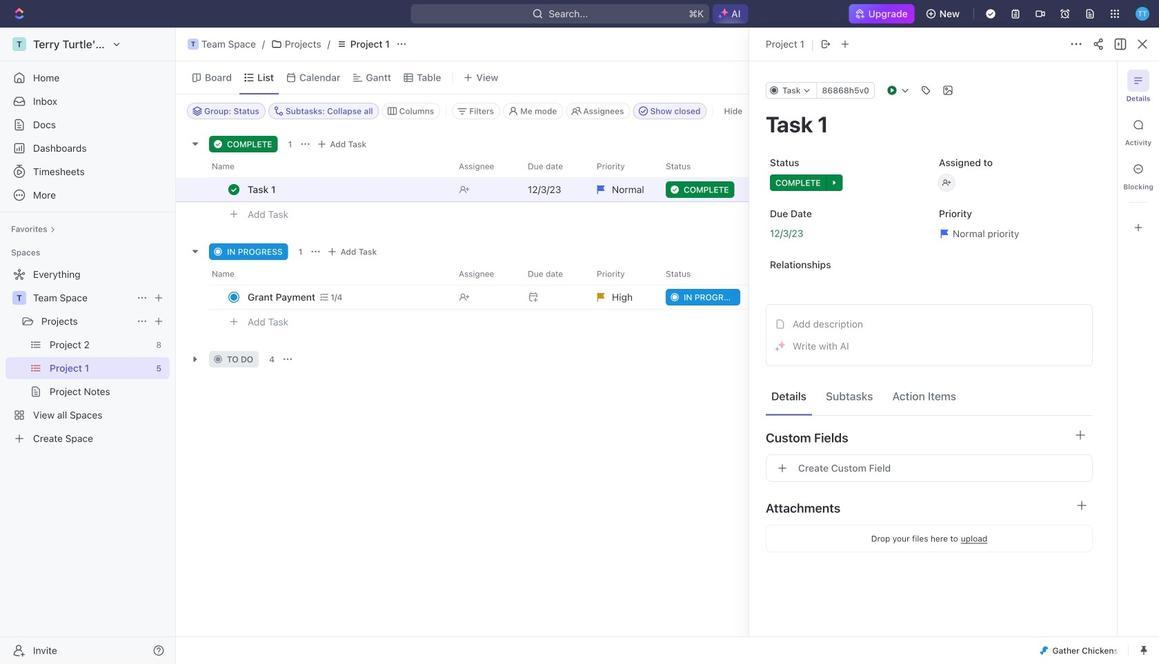 Task type: locate. For each thing, give the bounding box(es) containing it.
1 horizontal spatial team space, , element
[[188, 39, 199, 50]]

Edit task name text field
[[766, 111, 1093, 137]]

Search tasks... text field
[[1013, 101, 1151, 121]]

tree
[[6, 264, 170, 450]]

team space, , element
[[188, 39, 199, 50], [12, 291, 26, 305]]

task sidebar navigation tab list
[[1123, 70, 1154, 239]]

team space, , element inside tree
[[12, 291, 26, 305]]

sidebar navigation
[[0, 28, 179, 665]]

1 vertical spatial team space, , element
[[12, 291, 26, 305]]

0 horizontal spatial team space, , element
[[12, 291, 26, 305]]

drumstick bite image
[[1040, 647, 1049, 655]]



Task type: vqa. For each thing, say whether or not it's contained in the screenshot.
the leftmost team space, , element
yes



Task type: describe. For each thing, give the bounding box(es) containing it.
tree inside the sidebar navigation
[[6, 264, 170, 450]]

terry turtle's workspace, , element
[[12, 37, 26, 51]]

0 vertical spatial team space, , element
[[188, 39, 199, 50]]



